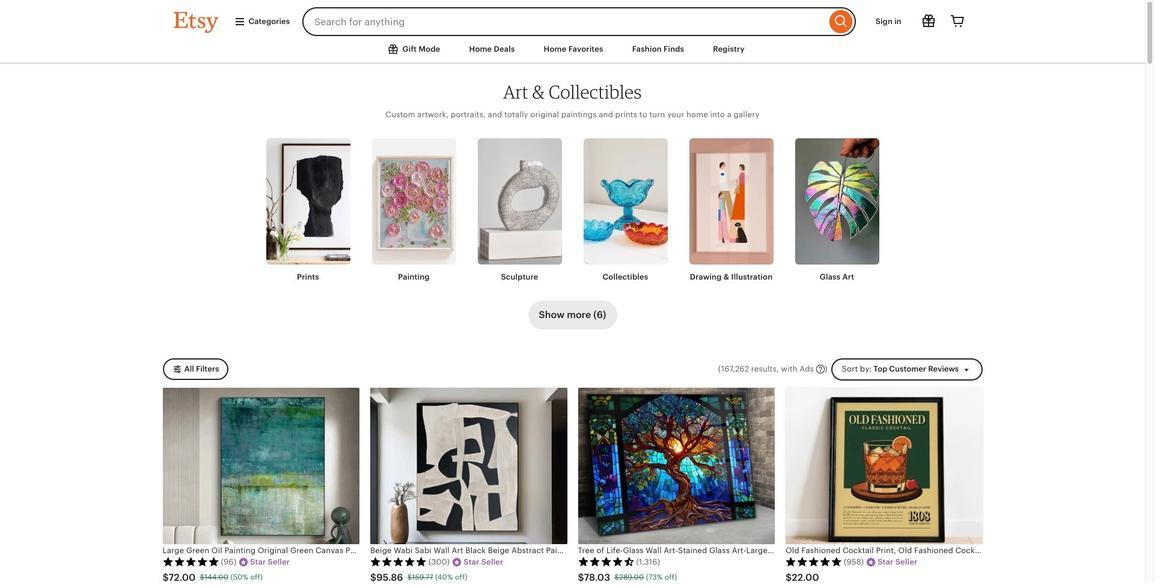 Task type: describe. For each thing, give the bounding box(es) containing it.
4.5 out of 5 stars image
[[578, 557, 635, 567]]

tree of life-glass wall art-stained glass art-large wall art-wall hangings-modern wall art gift-office wall art-office wall decoration image
[[578, 388, 775, 544]]

old fashioned cocktail print, old fashioned cocktail poster, bar wall art, classic bar cart art prints, retro print, bar accessories image
[[786, 388, 983, 544]]

5 out of 5 stars image for large green oil painting original green canvas painting green minimalist wall art landscape abstract painting green modern abstract painting image
[[163, 557, 219, 567]]



Task type: locate. For each thing, give the bounding box(es) containing it.
2 horizontal spatial 5 out of 5 stars image
[[786, 557, 843, 567]]

1 5 out of 5 stars image from the left
[[163, 557, 219, 567]]

menu bar
[[0, 0, 1146, 64], [152, 36, 994, 64]]

5 out of 5 stars image for beige wabi sabi wall art black beige abstract painting large black minimalist wall art beige textured canvas painting neutral wall decor image
[[371, 557, 427, 567]]

2 5 out of 5 stars image from the left
[[371, 557, 427, 567]]

1 horizontal spatial 5 out of 5 stars image
[[371, 557, 427, 567]]

large green oil painting original green canvas painting green minimalist wall art landscape abstract painting green modern abstract painting image
[[163, 388, 360, 544]]

3 5 out of 5 stars image from the left
[[786, 557, 843, 567]]

5 out of 5 stars image for old fashioned cocktail print, old fashioned cocktail poster, bar wall art, classic bar cart art prints, retro print, bar accessories image
[[786, 557, 843, 567]]

None search field
[[303, 7, 856, 36]]

5 out of 5 stars image
[[163, 557, 219, 567], [371, 557, 427, 567], [786, 557, 843, 567]]

banner
[[152, 0, 994, 36]]

0 horizontal spatial 5 out of 5 stars image
[[163, 557, 219, 567]]

beige wabi sabi wall art black beige abstract painting large black minimalist wall art beige textured canvas painting neutral wall decor image
[[371, 388, 567, 544]]

Search for anything text field
[[303, 7, 827, 36]]



Task type: vqa. For each thing, say whether or not it's contained in the screenshot.
the leftmost 5 out of 5 stars image
yes



